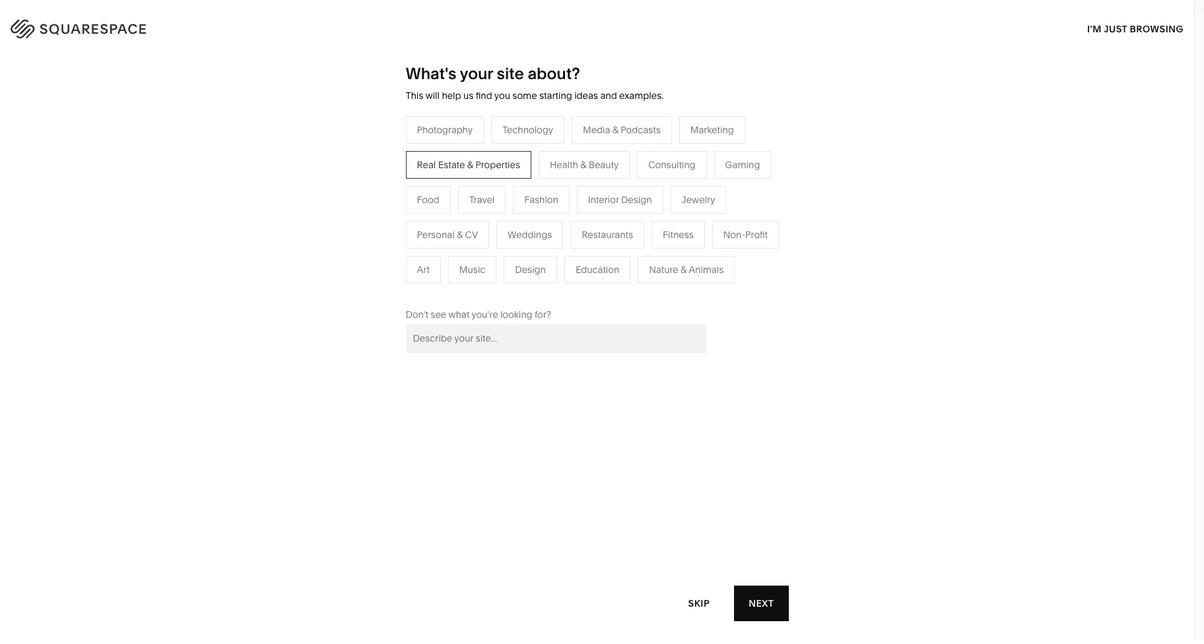 Task type: vqa. For each thing, say whether or not it's contained in the screenshot.
CV at the left top of the page
yes



Task type: describe. For each thing, give the bounding box(es) containing it.
0 vertical spatial animals
[[654, 203, 689, 215]]

decor
[[652, 183, 678, 195]]

home
[[615, 183, 641, 195]]

estate inside real estate & properties option
[[438, 159, 465, 171]]

squarespace logo image
[[26, 16, 173, 37]]

Marketing radio
[[679, 116, 745, 144]]

this
[[406, 90, 423, 102]]

Fashion radio
[[513, 186, 570, 214]]

photography
[[417, 124, 473, 136]]

weddings inside option
[[508, 229, 552, 241]]

next
[[749, 598, 774, 610]]

& inside option
[[467, 159, 473, 171]]

gaming
[[725, 159, 760, 171]]

design inside radio
[[515, 264, 546, 276]]

art
[[417, 264, 430, 276]]

browsing
[[1130, 23, 1184, 35]]

& down home & decor
[[646, 203, 652, 215]]

professional services
[[336, 203, 428, 215]]

0 horizontal spatial podcasts
[[513, 223, 553, 235]]

nature & animals inside option
[[649, 264, 724, 276]]

& inside radio
[[612, 124, 618, 136]]

& left cv
[[457, 229, 463, 241]]

you're
[[472, 309, 498, 321]]

restaurants link
[[475, 203, 540, 215]]

see
[[431, 309, 446, 321]]

& down restaurants link
[[505, 223, 511, 235]]

Music radio
[[448, 256, 497, 284]]

animals inside option
[[689, 264, 724, 276]]

Real Estate & Properties radio
[[406, 151, 531, 179]]

jewelry
[[682, 194, 715, 206]]

1 horizontal spatial real
[[475, 282, 494, 294]]

1 horizontal spatial properties
[[534, 282, 579, 294]]

events link
[[475, 243, 517, 255]]

1 vertical spatial non-
[[397, 243, 419, 255]]

marketing
[[690, 124, 734, 136]]

education
[[576, 264, 619, 276]]

log             in link
[[1146, 20, 1178, 32]]

0 vertical spatial nature
[[615, 203, 644, 215]]

travel link
[[475, 183, 514, 195]]

non-profit
[[723, 229, 768, 241]]

i'm just browsing
[[1087, 23, 1184, 35]]

Don't see what you're looking for? field
[[406, 324, 706, 353]]

design inside option
[[621, 194, 652, 206]]

don't
[[406, 309, 428, 321]]

music
[[459, 264, 485, 276]]

cv
[[465, 229, 478, 241]]

& down fitness radio
[[681, 264, 687, 276]]

personal & cv
[[417, 229, 478, 241]]

degraw image
[[429, 451, 765, 640]]

Fitness radio
[[652, 221, 705, 249]]

i'm just browsing link
[[1087, 11, 1184, 47]]

Restaurants radio
[[571, 221, 644, 249]]

some
[[512, 90, 537, 102]]

what's
[[406, 64, 456, 83]]

real inside option
[[417, 159, 436, 171]]

0 horizontal spatial media
[[475, 223, 503, 235]]

travel up restaurants link
[[475, 183, 501, 195]]

you
[[494, 90, 510, 102]]

Education radio
[[564, 256, 631, 284]]

home & decor
[[615, 183, 678, 195]]

degraw element
[[429, 451, 765, 640]]

Nature & Animals radio
[[638, 256, 735, 284]]

0 horizontal spatial fitness
[[615, 223, 645, 235]]

consulting
[[648, 159, 696, 171]]

us
[[463, 90, 474, 102]]

log
[[1146, 20, 1166, 32]]

media & podcasts link
[[475, 223, 566, 235]]

squarespace logo link
[[26, 16, 257, 37]]

0 vertical spatial nature & animals
[[615, 203, 689, 215]]

ideas
[[574, 90, 598, 102]]

i'm
[[1087, 23, 1102, 35]]

Interior Design radio
[[577, 186, 663, 214]]

community
[[336, 243, 387, 255]]

weddings link
[[475, 263, 533, 274]]

podcasts inside radio
[[621, 124, 661, 136]]



Task type: locate. For each thing, give the bounding box(es) containing it.
0 horizontal spatial real
[[417, 159, 436, 171]]

podcasts
[[621, 124, 661, 136], [513, 223, 553, 235]]

real estate & properties up looking
[[475, 282, 579, 294]]

Food radio
[[406, 186, 451, 214]]

0 horizontal spatial restaurants
[[475, 203, 527, 215]]

fitness down nature & animals link on the right of page
[[663, 229, 694, 241]]

personal
[[417, 229, 455, 241]]

animals
[[654, 203, 689, 215], [689, 264, 724, 276]]

community & non-profits
[[336, 243, 446, 255]]

real down music
[[475, 282, 494, 294]]

nature & animals down home & decor link
[[615, 203, 689, 215]]

1 vertical spatial media
[[475, 223, 503, 235]]

beauty
[[589, 159, 619, 171]]

design
[[621, 194, 652, 206], [515, 264, 546, 276]]

Consulting radio
[[637, 151, 707, 179]]

interior design
[[588, 194, 652, 206]]

0 vertical spatial podcasts
[[621, 124, 661, 136]]

nature & animals down fitness radio
[[649, 264, 724, 276]]

nature down fitness radio
[[649, 264, 678, 276]]

1 horizontal spatial media
[[583, 124, 610, 136]]

non- inside 'radio'
[[723, 229, 745, 241]]

skip button
[[674, 586, 724, 622]]

1 vertical spatial animals
[[689, 264, 724, 276]]

media & podcasts inside radio
[[583, 124, 661, 136]]

real up food radio
[[417, 159, 436, 171]]

media up events
[[475, 223, 503, 235]]

restaurants
[[475, 203, 527, 215], [582, 229, 633, 241]]

real
[[417, 159, 436, 171], [475, 282, 494, 294]]

skip
[[688, 598, 710, 610]]

real estate & properties link
[[475, 282, 592, 294]]

Non-Profit radio
[[712, 221, 779, 249]]

0 horizontal spatial media & podcasts
[[475, 223, 553, 235]]

1 vertical spatial media & podcasts
[[475, 223, 553, 235]]

&
[[612, 124, 618, 136], [467, 159, 473, 171], [580, 159, 586, 171], [643, 183, 649, 195], [646, 203, 652, 215], [505, 223, 511, 235], [457, 229, 463, 241], [389, 243, 395, 255], [681, 264, 687, 276], [526, 282, 532, 294]]

animals down decor
[[654, 203, 689, 215]]

Gaming radio
[[714, 151, 771, 179]]

events
[[475, 243, 504, 255]]

1 vertical spatial nature
[[649, 264, 678, 276]]

next button
[[734, 586, 789, 622]]

and
[[600, 90, 617, 102]]

Jewelry radio
[[670, 186, 726, 214]]

0 horizontal spatial properties
[[475, 159, 520, 171]]

& down and at the top of page
[[612, 124, 618, 136]]

restaurants down interior
[[582, 229, 633, 241]]

Technology radio
[[491, 116, 564, 144]]

0 vertical spatial media & podcasts
[[583, 124, 661, 136]]

1 horizontal spatial media & podcasts
[[583, 124, 661, 136]]

in
[[1168, 20, 1178, 32]]

health & beauty
[[550, 159, 619, 171]]

services
[[391, 203, 428, 215]]

fitness link
[[615, 223, 659, 235]]

fitness down "interior design" option
[[615, 223, 645, 235]]

1 vertical spatial estate
[[497, 282, 523, 294]]

estate down weddings link at left top
[[497, 282, 523, 294]]

travel inside option
[[469, 194, 495, 206]]

0 vertical spatial properties
[[475, 159, 520, 171]]

what
[[449, 309, 469, 321]]

1 horizontal spatial nature
[[649, 264, 678, 276]]

real estate & properties up "travel" "link"
[[417, 159, 520, 171]]

0 horizontal spatial design
[[515, 264, 546, 276]]

0 vertical spatial real estate & properties
[[417, 159, 520, 171]]

for?
[[535, 309, 551, 321]]

media up beauty
[[583, 124, 610, 136]]

1 vertical spatial real estate & properties
[[475, 282, 579, 294]]

professional
[[336, 203, 389, 215]]

restaurants inside restaurants option
[[582, 229, 633, 241]]

your
[[460, 64, 493, 83]]

nature down home
[[615, 203, 644, 215]]

1 horizontal spatial fitness
[[663, 229, 694, 241]]

home & decor link
[[615, 183, 692, 195]]

0 vertical spatial estate
[[438, 159, 465, 171]]

interior
[[588, 194, 619, 206]]

fitness inside radio
[[663, 229, 694, 241]]

log             in
[[1146, 20, 1178, 32]]

weddings down restaurants link
[[508, 229, 552, 241]]

media & podcasts down and at the top of page
[[583, 124, 661, 136]]

0 vertical spatial design
[[621, 194, 652, 206]]

media inside radio
[[583, 124, 610, 136]]

help
[[442, 90, 461, 102]]

podcasts down the fashion
[[513, 223, 553, 235]]

food
[[417, 194, 439, 206]]

real estate & properties inside option
[[417, 159, 520, 171]]

Weddings radio
[[497, 221, 563, 249]]

media
[[583, 124, 610, 136], [475, 223, 503, 235]]

Photography radio
[[406, 116, 484, 144]]

& right home
[[643, 183, 649, 195]]

non- down jewelry radio
[[723, 229, 745, 241]]

weddings
[[508, 229, 552, 241], [475, 263, 520, 274]]

profit
[[745, 229, 768, 241]]

1 horizontal spatial podcasts
[[621, 124, 661, 136]]

1 vertical spatial podcasts
[[513, 223, 553, 235]]

Personal & CV radio
[[406, 221, 489, 249]]

nature
[[615, 203, 644, 215], [649, 264, 678, 276]]

& inside "radio"
[[580, 159, 586, 171]]

0 vertical spatial non-
[[723, 229, 745, 241]]

1 vertical spatial real
[[475, 282, 494, 294]]

travel
[[475, 183, 501, 195], [469, 194, 495, 206]]

real estate & properties
[[417, 159, 520, 171], [475, 282, 579, 294]]

0 horizontal spatial nature
[[615, 203, 644, 215]]

technology
[[502, 124, 553, 136]]

1 horizontal spatial design
[[621, 194, 652, 206]]

profits
[[419, 243, 446, 255]]

fitness
[[615, 223, 645, 235], [663, 229, 694, 241]]

properties up the for? at left
[[534, 282, 579, 294]]

nature & animals
[[615, 203, 689, 215], [649, 264, 724, 276]]

podcasts down examples.
[[621, 124, 661, 136]]

site
[[497, 64, 524, 83]]

properties up "travel" "link"
[[475, 159, 520, 171]]

Media & Podcasts radio
[[572, 116, 672, 144]]

& right community
[[389, 243, 395, 255]]

1 vertical spatial restaurants
[[582, 229, 633, 241]]

1 vertical spatial nature & animals
[[649, 264, 724, 276]]

non- up the art
[[397, 243, 419, 255]]

0 horizontal spatial estate
[[438, 159, 465, 171]]

professional services link
[[336, 203, 442, 215]]

1 vertical spatial properties
[[534, 282, 579, 294]]

Design radio
[[504, 256, 557, 284]]

looking
[[500, 309, 532, 321]]

don't see what you're looking for?
[[406, 309, 551, 321]]

& right health
[[580, 159, 586, 171]]

examples.
[[619, 90, 664, 102]]

1 horizontal spatial non-
[[723, 229, 745, 241]]

non-
[[723, 229, 745, 241], [397, 243, 419, 255]]

fashion
[[524, 194, 558, 206]]

what's your site about? this will help us find you some starting ideas and examples.
[[406, 64, 664, 102]]

1 horizontal spatial restaurants
[[582, 229, 633, 241]]

& up travel option
[[467, 159, 473, 171]]

1 horizontal spatial estate
[[497, 282, 523, 294]]

Travel radio
[[458, 186, 506, 214]]

animals down fitness radio
[[689, 264, 724, 276]]

media & podcasts down restaurants link
[[475, 223, 553, 235]]

health
[[550, 159, 578, 171]]

0 vertical spatial real
[[417, 159, 436, 171]]

starting
[[539, 90, 572, 102]]

travel up cv
[[469, 194, 495, 206]]

community & non-profits link
[[336, 243, 459, 255]]

1 vertical spatial design
[[515, 264, 546, 276]]

Art radio
[[406, 256, 441, 284]]

0 horizontal spatial non-
[[397, 243, 419, 255]]

properties inside option
[[475, 159, 520, 171]]

0 vertical spatial weddings
[[508, 229, 552, 241]]

Health & Beauty radio
[[539, 151, 630, 179]]

weddings down events link
[[475, 263, 520, 274]]

1 vertical spatial weddings
[[475, 263, 520, 274]]

media & podcasts
[[583, 124, 661, 136], [475, 223, 553, 235]]

will
[[425, 90, 440, 102]]

0 vertical spatial media
[[583, 124, 610, 136]]

just
[[1104, 23, 1127, 35]]

find
[[476, 90, 492, 102]]

estate down photography
[[438, 159, 465, 171]]

nature & animals link
[[615, 203, 702, 215]]

& up looking
[[526, 282, 532, 294]]

restaurants down "travel" "link"
[[475, 203, 527, 215]]

estate
[[438, 159, 465, 171], [497, 282, 523, 294]]

about?
[[528, 64, 580, 83]]

properties
[[475, 159, 520, 171], [534, 282, 579, 294]]

nature inside nature & animals option
[[649, 264, 678, 276]]

0 vertical spatial restaurants
[[475, 203, 527, 215]]



